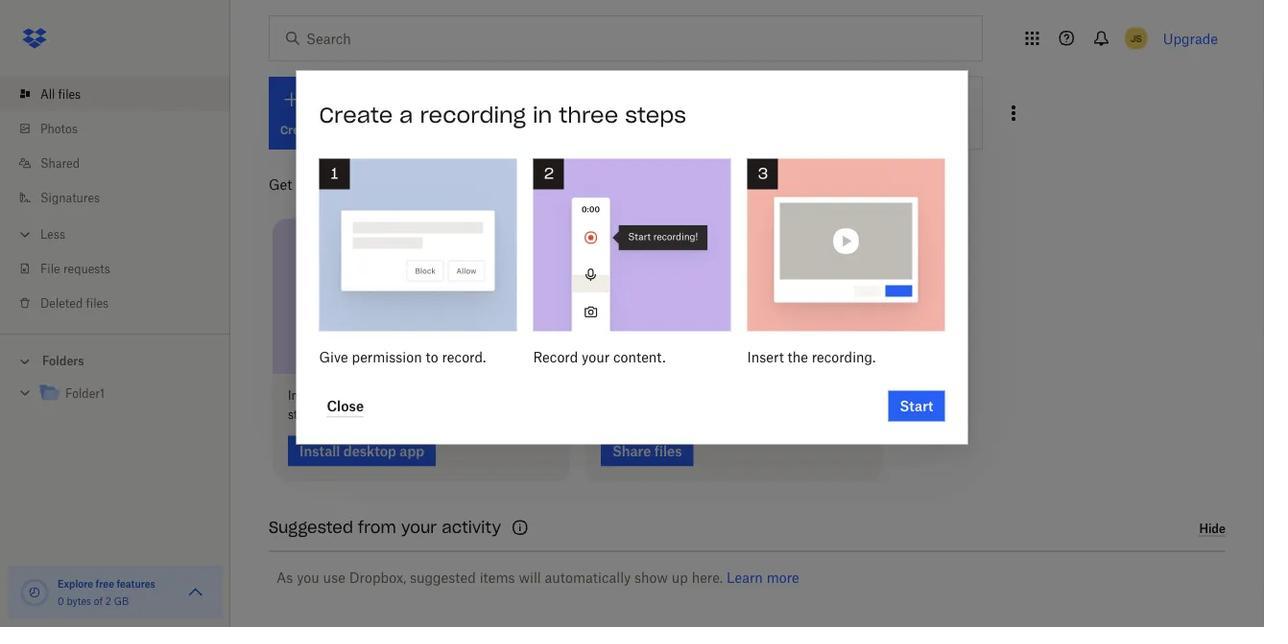 Task type: vqa. For each thing, say whether or not it's contained in the screenshot.
In
yes



Task type: locate. For each thing, give the bounding box(es) containing it.
record.
[[442, 349, 486, 366]]

permission
[[352, 349, 422, 366]]

create inside "button"
[[573, 123, 613, 138]]

1 horizontal spatial on
[[432, 389, 445, 403]]

upgrade
[[1163, 30, 1218, 47]]

install
[[288, 389, 322, 403]]

files inside list item
[[58, 87, 81, 101]]

1 horizontal spatial files
[[86, 296, 109, 310]]

1 vertical spatial to
[[388, 389, 399, 403]]

0 vertical spatial your
[[582, 349, 610, 366]]

your right from
[[401, 518, 437, 538]]

signatures link
[[15, 180, 230, 215]]

close button
[[327, 395, 364, 418]]

record your content.
[[533, 349, 666, 366]]

0 vertical spatial to
[[426, 349, 438, 366]]

work
[[402, 389, 429, 403]]

with
[[345, 176, 373, 192]]

as
[[276, 570, 293, 586]]

show
[[634, 570, 668, 586]]

1 on from the left
[[325, 389, 338, 403]]

files
[[58, 87, 81, 101], [86, 296, 109, 310], [449, 389, 471, 403]]

1 horizontal spatial to
[[426, 349, 438, 366]]

dropbox,
[[349, 570, 406, 586]]

folder1 link
[[38, 382, 215, 407]]

on
[[325, 389, 338, 403], [432, 389, 445, 403]]

0 horizontal spatial create
[[319, 101, 393, 128]]

here.
[[692, 570, 723, 586]]

on up synced.
[[325, 389, 338, 403]]

the
[[788, 349, 808, 366]]

folder1
[[65, 387, 105, 401]]

a
[[399, 101, 413, 128]]

deleted
[[40, 296, 83, 310]]

create folder
[[573, 123, 651, 138]]

1 vertical spatial your
[[401, 518, 437, 538]]

your right record
[[582, 349, 610, 366]]

1 horizontal spatial your
[[582, 349, 610, 366]]

quota usage element
[[19, 578, 50, 609]]

photos link
[[15, 111, 230, 146]]

your
[[582, 349, 610, 366], [401, 518, 437, 538]]

explore free features 0 bytes of 2 gb
[[58, 578, 155, 608]]

create for create a recording in three steps
[[319, 101, 393, 128]]

to
[[426, 349, 438, 366], [388, 389, 399, 403]]

insert the recording.
[[747, 349, 876, 366]]

create
[[319, 101, 393, 128], [573, 123, 613, 138]]

less
[[40, 227, 65, 241]]

explore
[[58, 578, 93, 590]]

create inside "dialog"
[[319, 101, 393, 128]]

activity
[[442, 518, 501, 538]]

0 horizontal spatial on
[[325, 389, 338, 403]]

start button
[[888, 391, 945, 422]]

started
[[296, 176, 342, 192]]

deleted files
[[40, 296, 109, 310]]

2 horizontal spatial files
[[449, 389, 471, 403]]

create folder button
[[561, 77, 691, 150]]

suggested
[[410, 570, 476, 586]]

1 vertical spatial files
[[86, 296, 109, 310]]

0 horizontal spatial to
[[388, 389, 399, 403]]

0 horizontal spatial files
[[58, 87, 81, 101]]

will
[[519, 570, 541, 586]]

create a recording in three steps dialog
[[296, 70, 968, 445]]

1 horizontal spatial create
[[573, 123, 613, 138]]

files left the offline on the left of page
[[449, 389, 471, 403]]

of
[[94, 596, 103, 608]]

files right deleted
[[86, 296, 109, 310]]

recording
[[420, 101, 526, 128]]

all
[[40, 87, 55, 101]]

file requests
[[40, 262, 110, 276]]

list
[[0, 65, 230, 334]]

automatically
[[545, 570, 631, 586]]

suggested from your activity
[[269, 518, 501, 538]]

file requests link
[[15, 251, 230, 286]]

2
[[105, 596, 111, 608]]

create left 'a'
[[319, 101, 393, 128]]

recording.
[[812, 349, 876, 366]]

give
[[319, 349, 348, 366]]

shared link
[[15, 146, 230, 180]]

and
[[512, 389, 532, 403]]

more
[[767, 570, 799, 586]]

to inside install on desktop to work on files offline and stay synced.
[[388, 389, 399, 403]]

desktop
[[341, 389, 385, 403]]

0
[[58, 596, 64, 608]]

2 vertical spatial files
[[449, 389, 471, 403]]

files right all
[[58, 87, 81, 101]]

all files
[[40, 87, 81, 101]]

to left work at the left of page
[[388, 389, 399, 403]]

on right work at the left of page
[[432, 389, 445, 403]]

you
[[297, 570, 319, 586]]

to left record.
[[426, 349, 438, 366]]

folders
[[42, 354, 84, 369]]

three
[[559, 101, 618, 128]]

0 vertical spatial files
[[58, 87, 81, 101]]

photos
[[40, 121, 78, 136]]

create left the folder on the top of page
[[573, 123, 613, 138]]



Task type: describe. For each thing, give the bounding box(es) containing it.
files inside install on desktop to work on files offline and stay synced.
[[449, 389, 471, 403]]

get started with dropbox
[[269, 176, 431, 192]]

to inside the create a recording in three steps "dialog"
[[426, 349, 438, 366]]

files for all files
[[58, 87, 81, 101]]

features
[[117, 578, 155, 590]]

requests
[[63, 262, 110, 276]]

record
[[533, 349, 578, 366]]

shared
[[40, 156, 80, 170]]

all files list item
[[0, 77, 230, 111]]

dropbox
[[377, 176, 431, 192]]

folder
[[616, 123, 651, 138]]

2 on from the left
[[432, 389, 445, 403]]

bytes
[[67, 596, 91, 608]]

give permission to record.
[[319, 349, 486, 366]]

use
[[323, 570, 345, 586]]

get
[[269, 176, 292, 192]]

upgrade link
[[1163, 30, 1218, 47]]

as you use dropbox, suggested items will automatically show up here. learn more
[[276, 570, 799, 586]]

close
[[327, 398, 364, 414]]

stay
[[288, 408, 311, 422]]

your inside the create a recording in three steps "dialog"
[[582, 349, 610, 366]]

0 horizontal spatial your
[[401, 518, 437, 538]]

learn
[[727, 570, 763, 586]]

create a recording in three steps
[[319, 101, 686, 128]]

folders button
[[0, 346, 230, 375]]

in
[[533, 101, 552, 128]]

steps
[[625, 101, 686, 128]]

deleted files link
[[15, 286, 230, 321]]

up
[[672, 570, 688, 586]]

files for deleted files
[[86, 296, 109, 310]]

suggested
[[269, 518, 353, 538]]

items
[[480, 570, 515, 586]]

list containing all files
[[0, 65, 230, 334]]

signatures
[[40, 191, 100, 205]]

insert
[[747, 349, 784, 366]]

learn more link
[[727, 570, 799, 586]]

offline
[[474, 389, 509, 403]]

start
[[900, 398, 933, 415]]

synced.
[[314, 408, 355, 422]]

install on desktop to work on files offline and stay synced.
[[288, 389, 532, 422]]

free
[[96, 578, 114, 590]]

create for create folder
[[573, 123, 613, 138]]

all files link
[[15, 77, 230, 111]]

less image
[[15, 225, 35, 244]]

dropbox image
[[15, 19, 54, 58]]

gb
[[114, 596, 129, 608]]

file
[[40, 262, 60, 276]]

from
[[358, 518, 396, 538]]

content.
[[613, 349, 666, 366]]



